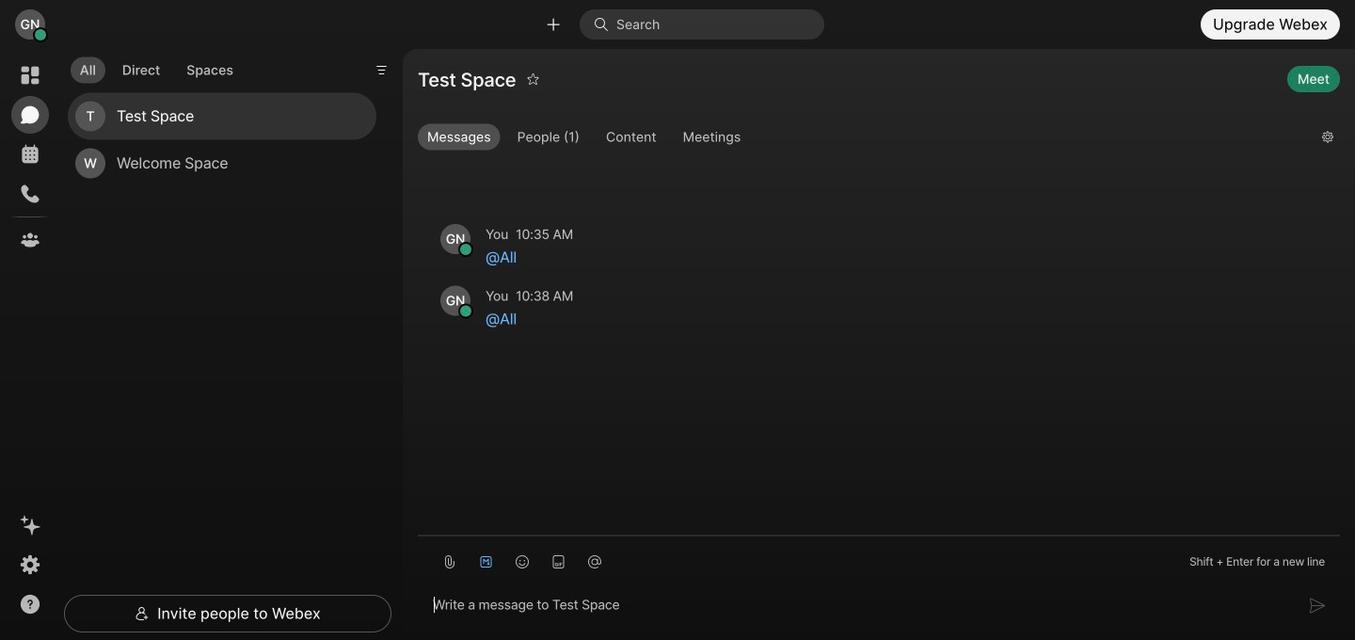 Task type: vqa. For each thing, say whether or not it's contained in the screenshot.
Name the team (required) text field
no



Task type: locate. For each thing, give the bounding box(es) containing it.
navigation
[[0, 49, 60, 640]]

message composer toolbar element
[[418, 536, 1340, 580]]

welcome space list item
[[68, 140, 377, 187]]

group
[[418, 124, 1307, 154]]

tab list
[[66, 45, 247, 89]]

webex tab list
[[11, 56, 49, 259]]



Task type: describe. For each thing, give the bounding box(es) containing it.
test space list item
[[68, 93, 377, 140]]

messages list
[[418, 171, 1340, 362]]



